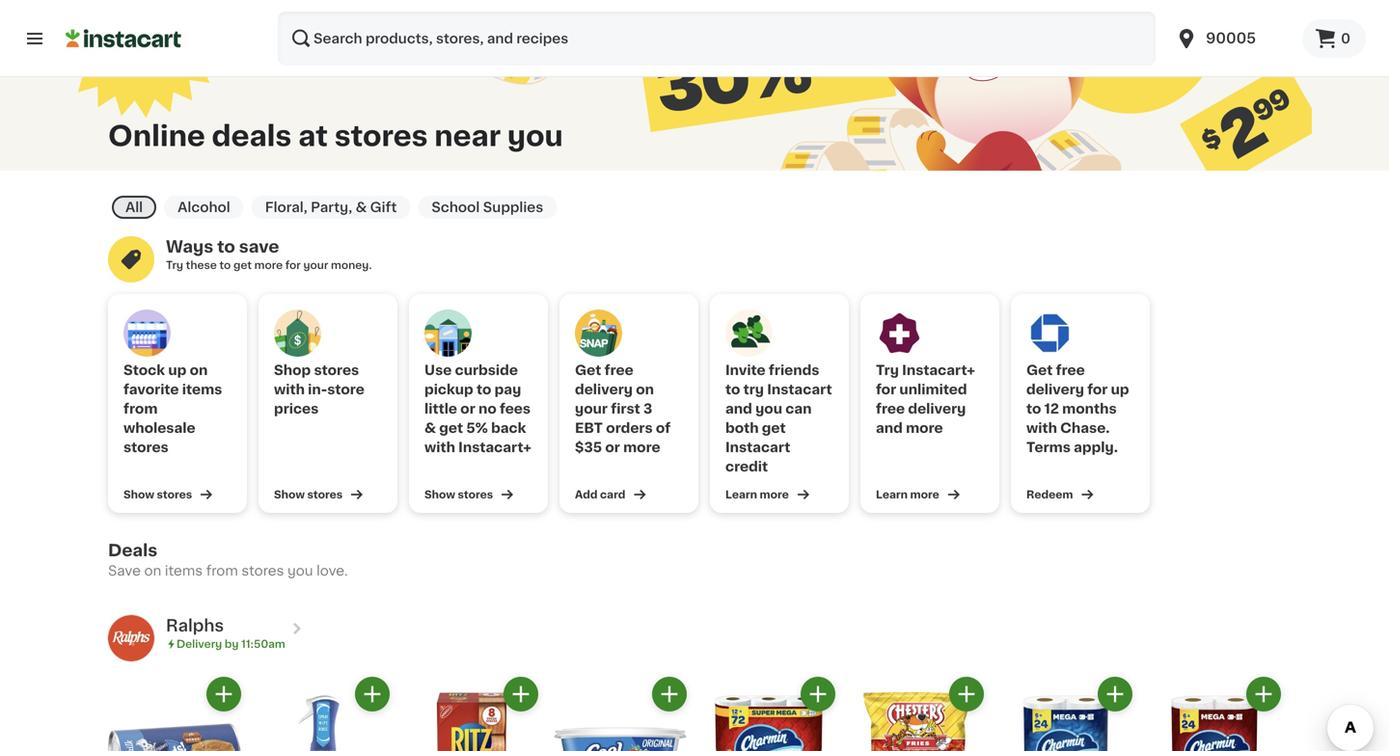 Task type: locate. For each thing, give the bounding box(es) containing it.
1 horizontal spatial learn more
[[876, 490, 939, 500]]

get
[[233, 260, 252, 271], [439, 422, 463, 435], [762, 422, 786, 435]]

pay
[[495, 383, 521, 396]]

free down unlimited
[[876, 402, 905, 416]]

0 horizontal spatial on
[[144, 564, 161, 578]]

1 horizontal spatial try
[[876, 364, 899, 377]]

get inside invite friends to try instacart and you can both get instacart credit
[[762, 422, 786, 435]]

to left 12
[[1026, 402, 1041, 416]]

with inside use curbside pickup to pay little or no fees & get 5% back with instacart+
[[424, 441, 455, 454]]

try right friends
[[876, 364, 899, 377]]

you
[[507, 123, 563, 150], [755, 402, 782, 416], [287, 564, 313, 578]]

2 horizontal spatial show
[[424, 490, 455, 500]]

1 horizontal spatial learn
[[876, 490, 908, 500]]

1 add image from the left
[[360, 682, 384, 706]]

0 horizontal spatial and
[[725, 402, 752, 416]]

2 horizontal spatial you
[[755, 402, 782, 416]]

0 vertical spatial on
[[190, 364, 208, 377]]

1 horizontal spatial on
[[190, 364, 208, 377]]

on
[[190, 364, 208, 377], [636, 383, 654, 396], [144, 564, 161, 578]]

ways
[[166, 239, 213, 255]]

2 vertical spatial you
[[287, 564, 313, 578]]

instacart+ inside use curbside pickup to pay little or no fees & get 5% back with instacart+
[[458, 441, 531, 454]]

free up 12
[[1056, 364, 1085, 377]]

3 show stores from the left
[[424, 490, 493, 500]]

0 vertical spatial with
[[274, 383, 305, 396]]

90005 button
[[1175, 12, 1291, 66]]

2 show from the left
[[274, 490, 305, 500]]

1 product group from the left
[[108, 677, 241, 751]]

on inside deals save on items from stores you love.
[[144, 564, 161, 578]]

on for stock
[[190, 364, 208, 377]]

get down little
[[439, 422, 463, 435]]

3 add image from the left
[[1252, 682, 1276, 706]]

free
[[604, 364, 634, 377], [1056, 364, 1085, 377], [876, 402, 905, 416]]

for up months
[[1087, 383, 1108, 396]]

0 vertical spatial items
[[182, 383, 222, 396]]

0 horizontal spatial delivery
[[575, 383, 633, 396]]

shop
[[274, 364, 311, 377]]

1 horizontal spatial from
[[206, 564, 238, 578]]

0 horizontal spatial add image
[[212, 682, 236, 706]]

& left gift on the top left of the page
[[356, 201, 367, 214]]

delivery
[[575, 383, 633, 396], [1026, 383, 1084, 396], [908, 402, 966, 416]]

your up ebt
[[575, 402, 608, 416]]

5 add image from the left
[[1103, 682, 1127, 706]]

try down ways
[[166, 260, 183, 271]]

1 horizontal spatial up
[[1111, 383, 1129, 396]]

delivery up 12
[[1026, 383, 1084, 396]]

get inside use curbside pickup to pay little or no fees & get 5% back with instacart+
[[439, 422, 463, 435]]

1 horizontal spatial you
[[507, 123, 563, 150]]

apply.
[[1074, 441, 1118, 454]]

2 learn from the left
[[876, 490, 908, 500]]

show
[[123, 490, 154, 500], [274, 490, 305, 500], [424, 490, 455, 500]]

on inside get free delivery on your first 3 ebt orders of $35 or more
[[636, 383, 654, 396]]

3 add image from the left
[[806, 682, 830, 706]]

8 product group from the left
[[1148, 677, 1281, 751]]

you left love.
[[287, 564, 313, 578]]

3 show from the left
[[424, 490, 455, 500]]

alcohol
[[178, 201, 230, 214]]

learn for invite friends to try instacart and you can both get instacart credit
[[725, 490, 757, 500]]

add image for first product 'group' from right
[[1252, 682, 1276, 706]]

with inside shop stores with in-store prices
[[274, 383, 305, 396]]

add image
[[360, 682, 384, 706], [657, 682, 682, 706], [806, 682, 830, 706], [955, 682, 979, 706], [1103, 682, 1127, 706]]

delivery inside get free delivery on your first 3 ebt orders of $35 or more
[[575, 383, 633, 396]]

1 learn from the left
[[725, 490, 757, 500]]

2 vertical spatial with
[[424, 441, 455, 454]]

add
[[575, 490, 598, 500]]

for
[[285, 260, 301, 271], [876, 383, 896, 396], [1087, 383, 1108, 396]]

from inside stock up on favorite items from wholesale stores
[[123, 402, 158, 416]]

2 vertical spatial on
[[144, 564, 161, 578]]

3
[[643, 402, 652, 416]]

more down unlimited
[[906, 422, 943, 435]]

school supplies
[[432, 201, 543, 214]]

your inside get free delivery on your first 3 ebt orders of $35 or more
[[575, 402, 608, 416]]

and down unlimited
[[876, 422, 903, 435]]

get inside get free delivery on your first 3 ebt orders of $35 or more
[[575, 364, 601, 377]]

up inside get free delivery for up to 12 months with chase. terms apply.
[[1111, 383, 1129, 396]]

get down save
[[233, 260, 252, 271]]

online deals at stores near you
[[108, 123, 563, 150]]

more down "credit"
[[760, 490, 789, 500]]

redeem
[[1026, 490, 1073, 500]]

instacart+ up unlimited
[[902, 364, 975, 377]]

1 horizontal spatial and
[[876, 422, 903, 435]]

ralphs
[[166, 618, 224, 634]]

1 horizontal spatial for
[[876, 383, 896, 396]]

0 horizontal spatial show stores
[[123, 490, 192, 500]]

0 horizontal spatial with
[[274, 383, 305, 396]]

get
[[575, 364, 601, 377], [1026, 364, 1053, 377]]

with
[[274, 383, 305, 396], [1026, 422, 1057, 435], [424, 441, 455, 454]]

delivery down unlimited
[[908, 402, 966, 416]]

90005
[[1206, 31, 1256, 45]]

learn more
[[725, 490, 789, 500], [876, 490, 939, 500]]

4 add image from the left
[[955, 682, 979, 706]]

get down can
[[762, 422, 786, 435]]

show up "deals"
[[123, 490, 154, 500]]

add card
[[575, 490, 625, 500]]

0 vertical spatial your
[[303, 260, 328, 271]]

items right favorite
[[182, 383, 222, 396]]

more inside try instacart+ for unlimited free delivery and more
[[906, 422, 943, 435]]

2 show stores from the left
[[274, 490, 343, 500]]

learn for try instacart+ for unlimited free delivery and more
[[876, 490, 908, 500]]

1 horizontal spatial your
[[575, 402, 608, 416]]

instacart up can
[[767, 383, 832, 396]]

0 horizontal spatial get
[[575, 364, 601, 377]]

1 horizontal spatial with
[[424, 441, 455, 454]]

on up 3
[[636, 383, 654, 396]]

1 vertical spatial with
[[1026, 422, 1057, 435]]

try
[[743, 383, 764, 396]]

0 horizontal spatial get
[[233, 260, 252, 271]]

instacart
[[767, 383, 832, 396], [725, 441, 790, 454]]

up
[[168, 364, 187, 377], [1111, 383, 1129, 396]]

show stores
[[123, 490, 192, 500], [274, 490, 343, 500], [424, 490, 493, 500]]

0 horizontal spatial you
[[287, 564, 313, 578]]

for down the floral,
[[285, 260, 301, 271]]

near
[[434, 123, 501, 150]]

2 horizontal spatial get
[[762, 422, 786, 435]]

0 vertical spatial up
[[168, 364, 187, 377]]

1 vertical spatial on
[[636, 383, 654, 396]]

2 horizontal spatial for
[[1087, 383, 1108, 396]]

0 vertical spatial or
[[460, 402, 475, 416]]

money.
[[331, 260, 372, 271]]

4 product group from the left
[[554, 677, 687, 751]]

instacart+ down back
[[458, 441, 531, 454]]

or inside use curbside pickup to pay little or no fees & get 5% back with instacart+
[[460, 402, 475, 416]]

1 vertical spatial from
[[206, 564, 238, 578]]

or left no
[[460, 402, 475, 416]]

0 horizontal spatial instacart+
[[458, 441, 531, 454]]

free for for
[[1056, 364, 1085, 377]]

&
[[356, 201, 367, 214], [424, 422, 436, 435]]

1 vertical spatial you
[[755, 402, 782, 416]]

delivery inside get free delivery for up to 12 months with chase. terms apply.
[[1026, 383, 1084, 396]]

2 add image from the left
[[509, 682, 533, 706]]

invite
[[725, 364, 766, 377]]

prices
[[274, 402, 319, 416]]

stores inside shop stores with in-store prices
[[314, 364, 359, 377]]

show stores down 5%
[[424, 490, 493, 500]]

None search field
[[278, 12, 1156, 66]]

1 vertical spatial instacart
[[725, 441, 790, 454]]

for inside ways to save try these to get more for your money.
[[285, 260, 301, 271]]

1 horizontal spatial show stores
[[274, 490, 343, 500]]

up up favorite
[[168, 364, 187, 377]]

1 show from the left
[[123, 490, 154, 500]]

add image
[[212, 682, 236, 706], [509, 682, 533, 706], [1252, 682, 1276, 706]]

to right these
[[219, 260, 231, 271]]

you inside invite friends to try instacart and you can both get instacart credit
[[755, 402, 782, 416]]

2 get from the left
[[1026, 364, 1053, 377]]

2 horizontal spatial free
[[1056, 364, 1085, 377]]

get up 12
[[1026, 364, 1053, 377]]

0 vertical spatial and
[[725, 402, 752, 416]]

ways to save try these to get more for your money.
[[166, 239, 372, 271]]

terms
[[1026, 441, 1071, 454]]

1 vertical spatial and
[[876, 422, 903, 435]]

show stores for shop stores with in-store prices
[[274, 490, 343, 500]]

0 vertical spatial &
[[356, 201, 367, 214]]

1 horizontal spatial or
[[605, 441, 620, 454]]

1 vertical spatial try
[[876, 364, 899, 377]]

delivery for first
[[575, 383, 633, 396]]

0 horizontal spatial free
[[604, 364, 634, 377]]

with up terms
[[1026, 422, 1057, 435]]

from down favorite
[[123, 402, 158, 416]]

1 vertical spatial up
[[1111, 383, 1129, 396]]

with down the shop
[[274, 383, 305, 396]]

with down little
[[424, 441, 455, 454]]

party,
[[311, 201, 352, 214]]

show stores up "deals"
[[123, 490, 192, 500]]

more
[[254, 260, 283, 271], [906, 422, 943, 435], [623, 441, 660, 454], [760, 490, 789, 500], [910, 490, 939, 500]]

show stores for stock up on favorite items from wholesale stores
[[123, 490, 192, 500]]

back
[[491, 422, 526, 435]]

0 horizontal spatial your
[[303, 260, 328, 271]]

5%
[[466, 422, 488, 435]]

0 horizontal spatial try
[[166, 260, 183, 271]]

try inside ways to save try these to get more for your money.
[[166, 260, 183, 271]]

1 learn more from the left
[[725, 490, 789, 500]]

alcohol link
[[164, 196, 244, 219]]

1 vertical spatial instacart+
[[458, 441, 531, 454]]

1 horizontal spatial instacart+
[[902, 364, 975, 377]]

with inside get free delivery for up to 12 months with chase. terms apply.
[[1026, 422, 1057, 435]]

product group
[[108, 677, 241, 751], [257, 677, 390, 751], [405, 677, 538, 751], [554, 677, 687, 751], [702, 677, 835, 751], [851, 677, 984, 751], [999, 677, 1132, 751], [1148, 677, 1281, 751]]

0 horizontal spatial from
[[123, 402, 158, 416]]

instacart up "credit"
[[725, 441, 790, 454]]

instacart+
[[902, 364, 975, 377], [458, 441, 531, 454]]

free up the first
[[604, 364, 634, 377]]

at
[[298, 123, 328, 150]]

2 horizontal spatial on
[[636, 383, 654, 396]]

from
[[123, 402, 158, 416], [206, 564, 238, 578]]

90005 button
[[1163, 12, 1302, 66]]

ralphs image
[[108, 615, 154, 662]]

free inside get free delivery for up to 12 months with chase. terms apply.
[[1056, 364, 1085, 377]]

to left try
[[725, 383, 740, 396]]

2 horizontal spatial add image
[[1252, 682, 1276, 706]]

1 vertical spatial or
[[605, 441, 620, 454]]

up up months
[[1111, 383, 1129, 396]]

get up ebt
[[575, 364, 601, 377]]

1 horizontal spatial get
[[439, 422, 463, 435]]

0 vertical spatial instacart+
[[902, 364, 975, 377]]

for inside try instacart+ for unlimited free delivery and more
[[876, 383, 896, 396]]

by
[[225, 639, 239, 650]]

2 product group from the left
[[257, 677, 390, 751]]

try
[[166, 260, 183, 271], [876, 364, 899, 377]]

2 horizontal spatial delivery
[[1026, 383, 1084, 396]]

add image for fifth product 'group' from right
[[657, 682, 682, 706]]

stores
[[334, 123, 428, 150], [314, 364, 359, 377], [123, 441, 169, 454], [157, 490, 192, 500], [307, 490, 343, 500], [458, 490, 493, 500], [242, 564, 284, 578]]

show down prices
[[274, 490, 305, 500]]

from up ralphs
[[206, 564, 238, 578]]

for left unlimited
[[876, 383, 896, 396]]

0 horizontal spatial up
[[168, 364, 187, 377]]

you right near on the left
[[507, 123, 563, 150]]

more down orders
[[623, 441, 660, 454]]

on right save
[[144, 564, 161, 578]]

your
[[303, 260, 328, 271], [575, 402, 608, 416]]

stores inside deals save on items from stores you love.
[[242, 564, 284, 578]]

1 show stores from the left
[[123, 490, 192, 500]]

2 add image from the left
[[657, 682, 682, 706]]

and inside invite friends to try instacart and you can both get instacart credit
[[725, 402, 752, 416]]

pickup
[[424, 383, 473, 396]]

1 vertical spatial items
[[165, 564, 203, 578]]

1 vertical spatial your
[[575, 402, 608, 416]]

1 horizontal spatial free
[[876, 402, 905, 416]]

you inside deals save on items from stores you love.
[[287, 564, 313, 578]]

deals
[[108, 543, 157, 559]]

1 horizontal spatial show
[[274, 490, 305, 500]]

1 add image from the left
[[212, 682, 236, 706]]

get inside get free delivery for up to 12 months with chase. terms apply.
[[1026, 364, 1053, 377]]

0 horizontal spatial or
[[460, 402, 475, 416]]

1 vertical spatial &
[[424, 422, 436, 435]]

or
[[460, 402, 475, 416], [605, 441, 620, 454]]

0 vertical spatial try
[[166, 260, 183, 271]]

1 horizontal spatial add image
[[509, 682, 533, 706]]

to
[[217, 239, 235, 255], [219, 260, 231, 271], [477, 383, 491, 396], [725, 383, 740, 396], [1026, 402, 1041, 416]]

for inside get free delivery for up to 12 months with chase. terms apply.
[[1087, 383, 1108, 396]]

2 learn more from the left
[[876, 490, 939, 500]]

get free delivery for up to 12 months with chase. terms apply.
[[1026, 364, 1129, 454]]

add image for 2nd product 'group' from the left
[[360, 682, 384, 706]]

2 horizontal spatial with
[[1026, 422, 1057, 435]]

on inside stock up on favorite items from wholesale stores
[[190, 364, 208, 377]]

free for on
[[604, 364, 634, 377]]

on for deals
[[144, 564, 161, 578]]

or right $35
[[605, 441, 620, 454]]

0 horizontal spatial show
[[123, 490, 154, 500]]

to down curbside
[[477, 383, 491, 396]]

2 horizontal spatial show stores
[[424, 490, 493, 500]]

delivery up the first
[[575, 383, 633, 396]]

card
[[600, 490, 625, 500]]

show down little
[[424, 490, 455, 500]]

store
[[327, 383, 364, 396]]

1 horizontal spatial delivery
[[908, 402, 966, 416]]

to inside invite friends to try instacart and you can both get instacart credit
[[725, 383, 740, 396]]

1 horizontal spatial get
[[1026, 364, 1053, 377]]

0 horizontal spatial learn
[[725, 490, 757, 500]]

7 product group from the left
[[999, 677, 1132, 751]]

0 vertical spatial from
[[123, 402, 158, 416]]

show stores up love.
[[274, 490, 343, 500]]

to inside get free delivery for up to 12 months with chase. terms apply.
[[1026, 402, 1041, 416]]

online
[[108, 123, 205, 150]]

0 horizontal spatial for
[[285, 260, 301, 271]]

1 horizontal spatial &
[[424, 422, 436, 435]]

savings education cards icon image
[[108, 236, 154, 283]]

0 horizontal spatial learn more
[[725, 490, 789, 500]]

1 get from the left
[[575, 364, 601, 377]]

you down try
[[755, 402, 782, 416]]

free inside get free delivery on your first 3 ebt orders of $35 or more
[[604, 364, 634, 377]]

more down save
[[254, 260, 283, 271]]

show for shop stores with in-store prices
[[274, 490, 305, 500]]

your left money.
[[303, 260, 328, 271]]

on right stock
[[190, 364, 208, 377]]

gift
[[370, 201, 397, 214]]

up inside stock up on favorite items from wholesale stores
[[168, 364, 187, 377]]

& down little
[[424, 422, 436, 435]]

items up ralphs
[[165, 564, 203, 578]]

and up both
[[725, 402, 752, 416]]



Task type: vqa. For each thing, say whether or not it's contained in the screenshot.
Granola Bars 'min'
no



Task type: describe. For each thing, give the bounding box(es) containing it.
fees
[[500, 402, 531, 416]]

deals
[[212, 123, 292, 150]]

first
[[611, 402, 640, 416]]

favorite
[[123, 383, 179, 396]]

more inside ways to save try these to get more for your money.
[[254, 260, 283, 271]]

unlimited
[[899, 383, 967, 396]]

11:50am
[[241, 639, 285, 650]]

0 button
[[1302, 19, 1366, 58]]

more down try instacart+ for unlimited free delivery and more
[[910, 490, 939, 500]]

stock up on favorite items from wholesale stores
[[123, 364, 222, 454]]

get for get free delivery for up to 12 months with chase. terms apply.
[[1026, 364, 1053, 377]]

instacart logo image
[[66, 27, 181, 50]]

to inside use curbside pickup to pay little or no fees & get 5% back with instacart+
[[477, 383, 491, 396]]

try inside try instacart+ for unlimited free delivery and more
[[876, 364, 899, 377]]

shop stores with in-store prices
[[274, 364, 364, 416]]

learn more for try instacart+ for unlimited free delivery and more
[[876, 490, 939, 500]]

from inside deals save on items from stores you love.
[[206, 564, 238, 578]]

to left save
[[217, 239, 235, 255]]

in-
[[308, 383, 327, 396]]

can
[[785, 402, 812, 416]]

use curbside pickup to pay little or no fees & get 5% back with instacart+
[[424, 364, 531, 454]]

0 horizontal spatial &
[[356, 201, 367, 214]]

stock
[[123, 364, 165, 377]]

show stores for use curbside pickup to pay little or no fees & get 5% back with instacart+
[[424, 490, 493, 500]]

little
[[424, 402, 457, 416]]

wholesale
[[123, 422, 195, 435]]

you for deals
[[287, 564, 313, 578]]

you for invite
[[755, 402, 782, 416]]

0
[[1341, 32, 1350, 45]]

more inside get free delivery on your first 3 ebt orders of $35 or more
[[623, 441, 660, 454]]

floral, party, & gift
[[265, 201, 397, 214]]

or inside get free delivery on your first 3 ebt orders of $35 or more
[[605, 441, 620, 454]]

show for stock up on favorite items from wholesale stores
[[123, 490, 154, 500]]

no
[[478, 402, 497, 416]]

school supplies link
[[418, 196, 557, 219]]

& inside use curbside pickup to pay little or no fees & get 5% back with instacart+
[[424, 422, 436, 435]]

school
[[432, 201, 480, 214]]

add image for first product 'group' from the left
[[212, 682, 236, 706]]

add image for third product 'group'
[[509, 682, 533, 706]]

invite friends to try instacart and you can both get instacart credit
[[725, 364, 832, 474]]

delivery inside try instacart+ for unlimited free delivery and more
[[908, 402, 966, 416]]

items inside deals save on items from stores you love.
[[165, 564, 203, 578]]

all link
[[112, 196, 156, 219]]

items inside stock up on favorite items from wholesale stores
[[182, 383, 222, 396]]

3 product group from the left
[[405, 677, 538, 751]]

6 product group from the left
[[851, 677, 984, 751]]

deals save on items from stores you love.
[[108, 543, 348, 578]]

add image for 3rd product 'group' from the right
[[955, 682, 979, 706]]

supplies
[[483, 201, 543, 214]]

get for get free delivery on your first 3 ebt orders of $35 or more
[[575, 364, 601, 377]]

free inside try instacart+ for unlimited free delivery and more
[[876, 402, 905, 416]]

credit
[[725, 460, 768, 474]]

try instacart+ for unlimited free delivery and more
[[876, 364, 975, 435]]

show for use curbside pickup to pay little or no fees & get 5% back with instacart+
[[424, 490, 455, 500]]

curbside
[[455, 364, 518, 377]]

Search field
[[278, 12, 1156, 66]]

delivery by 11:50am
[[177, 639, 285, 650]]

both
[[725, 422, 759, 435]]

stores inside stock up on favorite items from wholesale stores
[[123, 441, 169, 454]]

these
[[186, 260, 217, 271]]

get free delivery on your first 3 ebt orders of $35 or more
[[575, 364, 671, 454]]

your inside ways to save try these to get more for your money.
[[303, 260, 328, 271]]

all
[[125, 201, 143, 214]]

chase.
[[1060, 422, 1110, 435]]

$35
[[575, 441, 602, 454]]

0 vertical spatial instacart
[[767, 383, 832, 396]]

0 vertical spatial you
[[507, 123, 563, 150]]

save
[[108, 564, 141, 578]]

ebt
[[575, 422, 603, 435]]

add image for fifth product 'group'
[[806, 682, 830, 706]]

save
[[239, 239, 279, 255]]

months
[[1062, 402, 1117, 416]]

add image for 7th product 'group' from left
[[1103, 682, 1127, 706]]

learn more for invite friends to try instacart and you can both get instacart credit
[[725, 490, 789, 500]]

of
[[656, 422, 671, 435]]

friends
[[769, 364, 819, 377]]

5 product group from the left
[[702, 677, 835, 751]]

instacart+ inside try instacart+ for unlimited free delivery and more
[[902, 364, 975, 377]]

and inside try instacart+ for unlimited free delivery and more
[[876, 422, 903, 435]]

delivery for to
[[1026, 383, 1084, 396]]

use
[[424, 364, 452, 377]]

orders
[[606, 422, 653, 435]]

delivery
[[177, 639, 222, 650]]

12
[[1044, 402, 1059, 416]]

get inside ways to save try these to get more for your money.
[[233, 260, 252, 271]]

floral, party, & gift link
[[252, 196, 410, 219]]

love.
[[316, 564, 348, 578]]

floral,
[[265, 201, 307, 214]]



